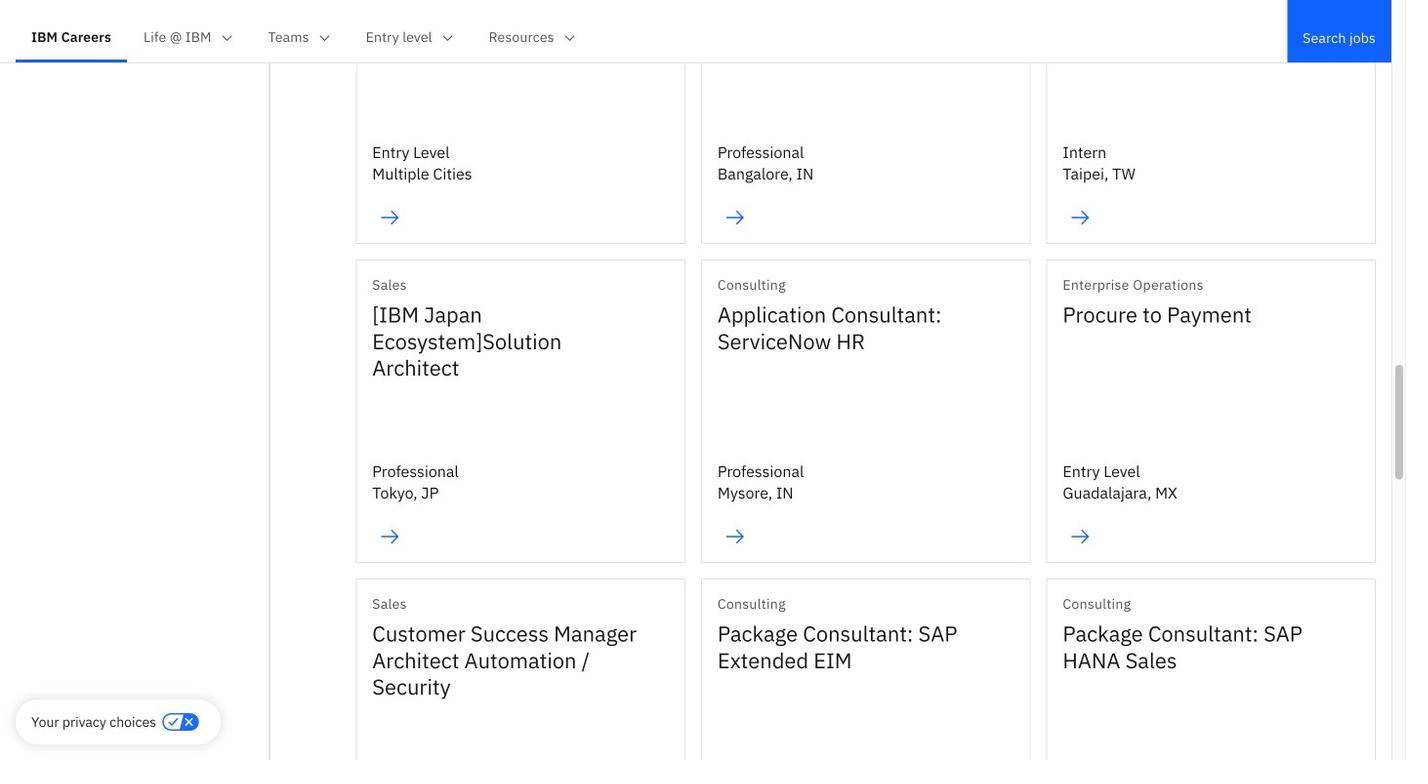 Task type: vqa. For each thing, say whether or not it's contained in the screenshot.
Let's talk element
no



Task type: locate. For each thing, give the bounding box(es) containing it.
your privacy choices element
[[31, 712, 156, 733]]



